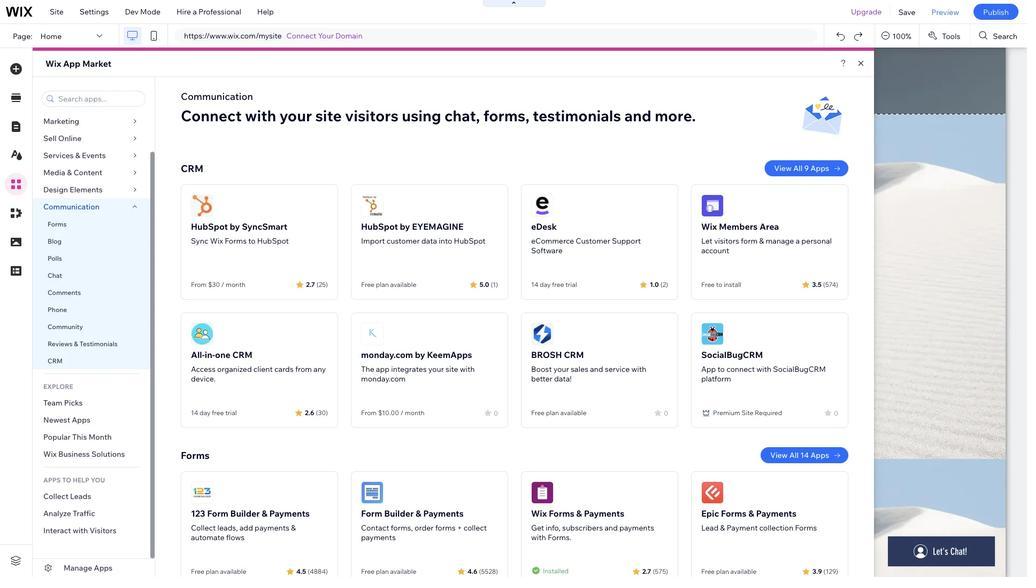 Task type: describe. For each thing, give the bounding box(es) containing it.
save button
[[891, 0, 924, 24]]

your for boost
[[554, 365, 569, 374]]

hubspot by eyemagine logo image
[[361, 195, 384, 217]]

collect inside 123 form builder & payments collect leads, add payments & automate flows
[[191, 524, 216, 533]]

premium site required
[[713, 409, 782, 417]]

4.6
[[468, 568, 478, 576]]

wix for wix business solutions
[[43, 450, 57, 459]]

team picks
[[43, 399, 83, 408]]

platform
[[702, 375, 731, 384]]

tools button
[[920, 24, 970, 48]]

(2)
[[661, 281, 668, 289]]

and inside communication connect with your site visitors using chat, forms, testimonials and more.
[[625, 106, 652, 125]]

builder inside 123 form builder & payments collect leads, add payments & automate flows
[[230, 509, 260, 520]]

view for crm
[[775, 164, 792, 173]]

mode
[[140, 7, 161, 16]]

chat,
[[445, 106, 480, 125]]

all for forms
[[790, 451, 799, 460]]

(25)
[[317, 281, 328, 289]]

settings
[[80, 7, 109, 16]]

by for keemapps
[[415, 350, 425, 361]]

3.9 (129)
[[813, 568, 839, 576]]

wix for wix forms & payments get info, subscribers and payments with forms.
[[531, 509, 547, 520]]

crm inside brosh crm boost your sales and service with better data!
[[564, 350, 584, 361]]

app for to
[[702, 365, 716, 374]]

forms inside forms link
[[48, 220, 67, 228]]

comments
[[48, 289, 81, 297]]

comments link
[[33, 284, 150, 301]]

crm link
[[33, 353, 150, 370]]

(5528)
[[479, 568, 498, 576]]

testimonials
[[80, 340, 118, 348]]

form builder & payments  logo image
[[361, 482, 384, 505]]

wix for wix app market
[[45, 58, 61, 69]]

apps inside "link"
[[811, 164, 829, 173]]

hubspot up import
[[361, 222, 398, 232]]

2.7 for hubspot by syncsmart
[[306, 281, 315, 289]]

trial for one
[[225, 409, 237, 417]]

team picks link
[[33, 395, 150, 412]]

payments for epic forms & payments
[[756, 509, 797, 520]]

14 inside view all 14 apps link
[[801, 451, 809, 460]]

with inside wix forms & payments get info, subscribers and payments with forms.
[[531, 534, 546, 543]]

forms up payment
[[721, 509, 747, 520]]

apps
[[43, 477, 61, 485]]

order
[[415, 524, 434, 533]]

5.0
[[480, 281, 489, 289]]

better
[[531, 375, 553, 384]]

communication link
[[33, 199, 150, 216]]

by for syncsmart
[[230, 222, 240, 232]]

members
[[719, 222, 758, 232]]

/ for $30
[[221, 281, 224, 289]]

apps to help you
[[43, 477, 105, 485]]

newest apps
[[43, 416, 90, 425]]

epic forms & payments logo image
[[702, 482, 724, 505]]

brosh crm logo image
[[531, 323, 554, 346]]

interact with visitors link
[[33, 523, 150, 540]]

newest apps link
[[33, 412, 150, 429]]

app
[[376, 365, 390, 374]]

media & content
[[43, 168, 102, 177]]

save
[[899, 7, 916, 16]]

sync
[[191, 237, 208, 246]]

hubspot down syncsmart
[[257, 237, 289, 246]]

crm inside all-in-one crm access organized client cards from any device.
[[232, 350, 253, 361]]

wix inside hubspot by syncsmart sync wix forms to hubspot
[[210, 237, 223, 246]]

2.6 (30)
[[305, 409, 328, 417]]

you
[[91, 477, 105, 485]]

with inside socialbugcrm app to connect with socialbugcrm platform
[[757, 365, 772, 374]]

preview
[[932, 7, 959, 16]]

all-in-one crm logo image
[[191, 323, 214, 346]]

socialbugcrm logo image
[[702, 323, 724, 346]]

available down payment
[[731, 568, 757, 576]]

payments inside form builder & payments contact forms, order forms + collect payments
[[361, 534, 396, 543]]

free for payments
[[191, 568, 204, 576]]

0 vertical spatial site
[[50, 7, 64, 16]]

5.0 (1)
[[480, 281, 498, 289]]

14 day free trial for in-
[[191, 409, 237, 417]]

1 vertical spatial site
[[742, 409, 754, 417]]

payments inside 123 form builder & payments collect leads, add payments & automate flows
[[270, 509, 310, 520]]

premium
[[713, 409, 740, 417]]

2.7 (25)
[[306, 281, 328, 289]]

available for payments
[[220, 568, 246, 576]]

from $30 / month
[[191, 281, 246, 289]]

preview button
[[924, 0, 967, 24]]

123
[[191, 509, 205, 520]]

visitors inside wix members area let visitors form & manage a personal account
[[714, 237, 740, 246]]

forms.
[[548, 534, 572, 543]]

payments for &
[[255, 524, 289, 533]]

required
[[755, 409, 782, 417]]

communication connect with your site visitors using chat, forms, testimonials and more.
[[181, 90, 696, 125]]

to inside hubspot by syncsmart sync wix forms to hubspot
[[248, 237, 256, 246]]

solutions
[[91, 450, 125, 459]]

design
[[43, 185, 68, 195]]

install
[[724, 281, 742, 289]]

popular this month link
[[33, 429, 150, 446]]

hubspot by syncsmart sync wix forms to hubspot
[[191, 222, 289, 246]]

polls
[[48, 254, 62, 262]]

installed
[[543, 568, 569, 576]]

(129)
[[824, 568, 839, 576]]

Search apps... field
[[55, 92, 142, 106]]

plan for contact
[[376, 568, 389, 576]]

a inside wix members area let visitors form & manage a personal account
[[796, 237, 800, 246]]

elements
[[70, 185, 103, 195]]

client
[[254, 365, 273, 374]]

popular this month
[[43, 433, 112, 442]]

view all 14 apps
[[771, 451, 829, 460]]

(30)
[[316, 409, 328, 417]]

1 monday.com from the top
[[361, 350, 413, 361]]

payments for payments
[[620, 524, 654, 533]]

100% button
[[876, 24, 919, 48]]

reviews & testimonials
[[48, 340, 118, 348]]

service
[[605, 365, 630, 374]]

content
[[74, 168, 102, 177]]

14 for ecommerce
[[531, 281, 539, 289]]

3 0 from the left
[[834, 410, 839, 418]]

software
[[531, 246, 563, 256]]

business
[[58, 450, 90, 459]]

wix business solutions
[[43, 450, 125, 459]]

payments for wix forms & payments
[[584, 509, 625, 520]]

2.7 for wix forms & payments
[[643, 568, 651, 576]]

community link
[[33, 318, 150, 336]]

0 horizontal spatial a
[[193, 7, 197, 16]]

& inside wix members area let visitors form & manage a personal account
[[759, 237, 764, 246]]

services
[[43, 151, 74, 160]]

integrates
[[391, 365, 427, 374]]

with inside interact with visitors link
[[73, 527, 88, 536]]

from for from $10.00 / month
[[361, 409, 377, 417]]

view for forms
[[771, 451, 788, 460]]

sales
[[571, 365, 589, 374]]

month for from $10.00 / month
[[405, 409, 425, 417]]

free for visitors
[[702, 281, 715, 289]]

free plan available down 'data!'
[[531, 409, 587, 417]]

your for with
[[280, 106, 312, 125]]

/ for $10.00
[[401, 409, 404, 417]]

collect leads link
[[33, 489, 150, 506]]

let
[[702, 237, 713, 246]]

with inside monday.com by keemapps the app integrates your site with monday.com
[[460, 365, 475, 374]]

https://www.wix.com/mysite
[[184, 31, 282, 40]]

all-in-one crm access organized client cards from any device.
[[191, 350, 326, 384]]

form builder & payments contact forms, order forms + collect payments
[[361, 509, 487, 543]]

collect leads
[[43, 492, 91, 502]]

+
[[457, 524, 462, 533]]

available down 'data!'
[[561, 409, 587, 417]]

contact
[[361, 524, 389, 533]]

1.0 (2)
[[650, 281, 668, 289]]

with inside communication connect with your site visitors using chat, forms, testimonials and more.
[[245, 106, 276, 125]]

edesk
[[531, 222, 557, 232]]

1 vertical spatial to
[[716, 281, 723, 289]]

area
[[760, 222, 779, 232]]

one
[[215, 350, 231, 361]]



Task type: vqa. For each thing, say whether or not it's contained in the screenshot.
The Wix Groups image
no



Task type: locate. For each thing, give the bounding box(es) containing it.
connect for connect your domain
[[287, 31, 316, 40]]

0 horizontal spatial day
[[200, 409, 211, 417]]

0 horizontal spatial form
[[207, 509, 228, 520]]

free down better
[[531, 409, 545, 417]]

collect
[[43, 492, 68, 502], [191, 524, 216, 533]]

media & content link
[[33, 164, 150, 181]]

explore
[[43, 383, 73, 391]]

monday.com down app
[[361, 375, 406, 384]]

phone link
[[33, 301, 150, 318]]

design elements
[[43, 185, 103, 195]]

free
[[552, 281, 564, 289], [212, 409, 224, 417]]

2 vertical spatial 14
[[801, 451, 809, 460]]

crm down reviews
[[48, 357, 63, 365]]

14 for in-
[[191, 409, 198, 417]]

connect
[[727, 365, 755, 374]]

0 horizontal spatial 2.7
[[306, 281, 315, 289]]

view all 9 apps link
[[765, 161, 849, 177]]

hubspot up sync
[[191, 222, 228, 232]]

2 vertical spatial and
[[605, 524, 618, 533]]

1 vertical spatial forms,
[[391, 524, 413, 533]]

0 vertical spatial a
[[193, 7, 197, 16]]

1 horizontal spatial a
[[796, 237, 800, 246]]

0 vertical spatial view
[[775, 164, 792, 173]]

forms up info,
[[549, 509, 575, 520]]

epic
[[702, 509, 719, 520]]

2 0 from the left
[[664, 410, 668, 418]]

0 horizontal spatial free
[[212, 409, 224, 417]]

to left "install"
[[716, 281, 723, 289]]

builder inside form builder & payments contact forms, order forms + collect payments
[[384, 509, 414, 520]]

testimonials
[[533, 106, 621, 125]]

to down syncsmart
[[248, 237, 256, 246]]

apps inside button
[[94, 564, 113, 573]]

1 vertical spatial collect
[[191, 524, 216, 533]]

and right subscribers in the bottom of the page
[[605, 524, 618, 533]]

0 for brosh crm
[[664, 410, 668, 418]]

0 vertical spatial all
[[794, 164, 803, 173]]

your inside monday.com by keemapps the app integrates your site with monday.com
[[429, 365, 444, 374]]

builder up add
[[230, 509, 260, 520]]

0 horizontal spatial by
[[230, 222, 240, 232]]

phone
[[48, 306, 67, 314]]

free plan available down automate
[[191, 568, 246, 576]]

trial for customer
[[566, 281, 577, 289]]

your inside brosh crm boost your sales and service with better data!
[[554, 365, 569, 374]]

1 horizontal spatial form
[[361, 509, 382, 520]]

/ right $10.00
[[401, 409, 404, 417]]

2.7 left (575)
[[643, 568, 651, 576]]

month right $10.00
[[405, 409, 425, 417]]

month
[[226, 281, 246, 289], [405, 409, 425, 417]]

visitors
[[345, 106, 399, 125], [714, 237, 740, 246]]

access
[[191, 365, 216, 374]]

month
[[89, 433, 112, 442]]

forms inside wix forms & payments get info, subscribers and payments with forms.
[[549, 509, 575, 520]]

forms, right chat,
[[484, 106, 530, 125]]

trial
[[566, 281, 577, 289], [225, 409, 237, 417]]

14 day free trial for ecommerce
[[531, 281, 577, 289]]

form up leads,
[[207, 509, 228, 520]]

0 vertical spatial /
[[221, 281, 224, 289]]

more.
[[655, 106, 696, 125]]

1 horizontal spatial 2.7
[[643, 568, 651, 576]]

available for customer
[[390, 281, 417, 289]]

0 horizontal spatial trial
[[225, 409, 237, 417]]

1 horizontal spatial 0
[[664, 410, 668, 418]]

ecommerce
[[531, 237, 574, 246]]

free down software
[[552, 281, 564, 289]]

subscribers
[[562, 524, 603, 533]]

import
[[361, 237, 385, 246]]

3.5 (574)
[[812, 281, 839, 289]]

month for from $30 / month
[[226, 281, 246, 289]]

flows
[[226, 534, 245, 543]]

day for ecommerce
[[540, 281, 551, 289]]

free down contact
[[361, 568, 375, 576]]

into
[[439, 237, 452, 246]]

1 horizontal spatial your
[[429, 365, 444, 374]]

free for ecommerce
[[552, 281, 564, 289]]

chat
[[48, 272, 62, 280]]

1 horizontal spatial /
[[401, 409, 404, 417]]

123 form builder & payments logo image
[[191, 482, 214, 505]]

free plan available for customer
[[361, 281, 417, 289]]

and right sales
[[590, 365, 603, 374]]

1 horizontal spatial visitors
[[714, 237, 740, 246]]

2 vertical spatial to
[[718, 365, 725, 374]]

1 vertical spatial month
[[405, 409, 425, 417]]

free to install
[[702, 281, 742, 289]]

2.7 left "(25)"
[[306, 281, 315, 289]]

crm up "organized"
[[232, 350, 253, 361]]

0 horizontal spatial site
[[50, 7, 64, 16]]

plan down contact
[[376, 568, 389, 576]]

from for from $30 / month
[[191, 281, 207, 289]]

day for in-
[[200, 409, 211, 417]]

form inside 123 form builder & payments collect leads, add payments & automate flows
[[207, 509, 228, 520]]

app for market
[[63, 58, 80, 69]]

visitors up account
[[714, 237, 740, 246]]

plan down import
[[376, 281, 389, 289]]

wix right sync
[[210, 237, 223, 246]]

1 vertical spatial free
[[212, 409, 224, 417]]

1 horizontal spatial app
[[702, 365, 716, 374]]

wix business solutions link
[[33, 446, 150, 463]]

by for eyemagine
[[400, 222, 410, 232]]

1 horizontal spatial free
[[552, 281, 564, 289]]

1 vertical spatial 14
[[191, 409, 198, 417]]

0 horizontal spatial forms,
[[391, 524, 413, 533]]

1 vertical spatial socialbugcrm
[[773, 365, 826, 374]]

keemapps
[[427, 350, 472, 361]]

0 vertical spatial free
[[552, 281, 564, 289]]

2 horizontal spatial your
[[554, 365, 569, 374]]

0 vertical spatial app
[[63, 58, 80, 69]]

wix down home
[[45, 58, 61, 69]]

0 vertical spatial day
[[540, 281, 551, 289]]

view down "required"
[[771, 451, 788, 460]]

plan for payments
[[206, 568, 219, 576]]

0 horizontal spatial socialbugcrm
[[702, 350, 763, 361]]

all for crm
[[794, 164, 803, 173]]

free for customer
[[361, 281, 375, 289]]

and inside wix forms & payments get info, subscribers and payments with forms.
[[605, 524, 618, 533]]

forms, inside form builder & payments contact forms, order forms + collect payments
[[391, 524, 413, 533]]

data
[[422, 237, 437, 246]]

payments inside the epic forms & payments lead & payment collection forms
[[756, 509, 797, 520]]

monday.com by keemapps logo image
[[361, 323, 384, 346]]

all inside "link"
[[794, 164, 803, 173]]

edesk ecommerce customer support software
[[531, 222, 641, 256]]

wix app market
[[45, 58, 111, 69]]

wix inside wix forms & payments get info, subscribers and payments with forms.
[[531, 509, 547, 520]]

services & events
[[43, 151, 106, 160]]

day down software
[[540, 281, 551, 289]]

boost
[[531, 365, 552, 374]]

using
[[402, 106, 441, 125]]

customer
[[576, 237, 611, 246]]

hubspot right into
[[454, 237, 486, 246]]

1 vertical spatial 14 day free trial
[[191, 409, 237, 417]]

payments down contact
[[361, 534, 396, 543]]

0 vertical spatial 14
[[531, 281, 539, 289]]

0 vertical spatial and
[[625, 106, 652, 125]]

newest
[[43, 416, 70, 425]]

0 vertical spatial forms,
[[484, 106, 530, 125]]

0 horizontal spatial /
[[221, 281, 224, 289]]

free down device.
[[212, 409, 224, 417]]

(574)
[[823, 281, 839, 289]]

analyze traffic link
[[33, 506, 150, 523]]

2 horizontal spatial and
[[625, 106, 652, 125]]

0 horizontal spatial collect
[[43, 492, 68, 502]]

free plan available for payments
[[191, 568, 246, 576]]

1 horizontal spatial payments
[[361, 534, 396, 543]]

/ right $30
[[221, 281, 224, 289]]

device.
[[191, 375, 216, 384]]

& inside wix forms & payments get info, subscribers and payments with forms.
[[577, 509, 582, 520]]

edesk logo image
[[531, 195, 554, 217]]

1 0 from the left
[[494, 410, 498, 418]]

0 vertical spatial from
[[191, 281, 207, 289]]

available down customer on the left of the page
[[390, 281, 417, 289]]

community
[[48, 323, 83, 331]]

from left $10.00
[[361, 409, 377, 417]]

1 horizontal spatial by
[[400, 222, 410, 232]]

analyze
[[43, 509, 71, 519]]

1 horizontal spatial socialbugcrm
[[773, 365, 826, 374]]

plan down automate
[[206, 568, 219, 576]]

to
[[62, 477, 71, 485]]

1 horizontal spatial site
[[742, 409, 754, 417]]

4.5 (4884)
[[296, 568, 328, 576]]

available for contact
[[390, 568, 417, 576]]

a right manage
[[796, 237, 800, 246]]

connect inside communication connect with your site visitors using chat, forms, testimonials and more.
[[181, 106, 242, 125]]

available down flows in the bottom of the page
[[220, 568, 246, 576]]

1 horizontal spatial collect
[[191, 524, 216, 533]]

forms right collection on the bottom of the page
[[795, 524, 817, 533]]

all-
[[191, 350, 205, 361]]

plan for customer
[[376, 281, 389, 289]]

1 horizontal spatial communication
[[181, 90, 253, 102]]

& inside form builder & payments contact forms, order forms + collect payments
[[416, 509, 422, 520]]

payments inside wix forms & payments get info, subscribers and payments with forms.
[[584, 509, 625, 520]]

lead
[[702, 524, 719, 533]]

payments for form builder & payments
[[423, 509, 464, 520]]

1 horizontal spatial 14
[[531, 281, 539, 289]]

hubspot by syncsmart logo image
[[191, 195, 214, 217]]

payments inside wix forms & payments get info, subscribers and payments with forms.
[[620, 524, 654, 533]]

plan down lead
[[716, 568, 729, 576]]

market
[[82, 58, 111, 69]]

1 vertical spatial app
[[702, 365, 716, 374]]

organized
[[217, 365, 252, 374]]

forms, inside communication connect with your site visitors using chat, forms, testimonials and more.
[[484, 106, 530, 125]]

0 horizontal spatial month
[[226, 281, 246, 289]]

forms, left order
[[391, 524, 413, 533]]

1 vertical spatial communication
[[43, 202, 101, 212]]

forms inside hubspot by syncsmart sync wix forms to hubspot
[[225, 237, 247, 246]]

view left 9
[[775, 164, 792, 173]]

1 vertical spatial /
[[401, 409, 404, 417]]

(4884)
[[308, 568, 328, 576]]

from
[[191, 281, 207, 289], [361, 409, 377, 417]]

3 payments from the left
[[584, 509, 625, 520]]

0 vertical spatial visitors
[[345, 106, 399, 125]]

1 vertical spatial connect
[[181, 106, 242, 125]]

from left $30
[[191, 281, 207, 289]]

publish button
[[974, 4, 1019, 20]]

from $10.00 / month
[[361, 409, 425, 417]]

wix for wix members area let visitors form & manage a personal account
[[702, 222, 717, 232]]

from
[[295, 365, 312, 374]]

$10.00
[[378, 409, 399, 417]]

0 vertical spatial monday.com
[[361, 350, 413, 361]]

1 vertical spatial site
[[446, 365, 458, 374]]

info,
[[546, 524, 561, 533]]

payments right add
[[255, 524, 289, 533]]

trial down ecommerce
[[566, 281, 577, 289]]

0 vertical spatial month
[[226, 281, 246, 289]]

online
[[58, 134, 82, 143]]

1 vertical spatial monday.com
[[361, 375, 406, 384]]

app inside socialbugcrm app to connect with socialbugcrm platform
[[702, 365, 716, 374]]

payments inside 123 form builder & payments collect leads, add payments & automate flows
[[255, 524, 289, 533]]

1 horizontal spatial from
[[361, 409, 377, 417]]

upgrade
[[851, 7, 882, 16]]

2 monday.com from the top
[[361, 375, 406, 384]]

app left market
[[63, 58, 80, 69]]

14 day free trial down software
[[531, 281, 577, 289]]

1 horizontal spatial month
[[405, 409, 425, 417]]

builder up contact
[[384, 509, 414, 520]]

payments inside form builder & payments contact forms, order forms + collect payments
[[423, 509, 464, 520]]

4 payments from the left
[[756, 509, 797, 520]]

leads,
[[217, 524, 238, 533]]

forms
[[435, 524, 456, 533]]

your inside communication connect with your site visitors using chat, forms, testimonials and more.
[[280, 106, 312, 125]]

0 vertical spatial socialbugcrm
[[702, 350, 763, 361]]

month right $30
[[226, 281, 246, 289]]

free for in-
[[212, 409, 224, 417]]

1 payments from the left
[[270, 509, 310, 520]]

0 vertical spatial 14 day free trial
[[531, 281, 577, 289]]

$30
[[208, 281, 220, 289]]

free down import
[[361, 281, 375, 289]]

visitors left using
[[345, 106, 399, 125]]

1 horizontal spatial site
[[446, 365, 458, 374]]

14 day free trial down device.
[[191, 409, 237, 417]]

day
[[540, 281, 551, 289], [200, 409, 211, 417]]

1 horizontal spatial and
[[605, 524, 618, 533]]

wix forms & payments logo image
[[531, 482, 554, 505]]

communication for communication connect with your site visitors using chat, forms, testimonials and more.
[[181, 90, 253, 102]]

0 horizontal spatial payments
[[255, 524, 289, 533]]

0 vertical spatial communication
[[181, 90, 253, 102]]

communication inside communication connect with your site visitors using chat, forms, testimonials and more.
[[181, 90, 253, 102]]

2 form from the left
[[361, 509, 382, 520]]

0 for monday.com by keemapps
[[494, 410, 498, 418]]

1 horizontal spatial trial
[[566, 281, 577, 289]]

free for contact
[[361, 568, 375, 576]]

2 builder from the left
[[384, 509, 414, 520]]

1 vertical spatial and
[[590, 365, 603, 374]]

media
[[43, 168, 65, 177]]

1 vertical spatial view
[[771, 451, 788, 460]]

free plan available for contact
[[361, 568, 417, 576]]

by inside monday.com by keemapps the app integrates your site with monday.com
[[415, 350, 425, 361]]

0 vertical spatial connect
[[287, 31, 316, 40]]

by left syncsmart
[[230, 222, 240, 232]]

0 horizontal spatial and
[[590, 365, 603, 374]]

by up integrates
[[415, 350, 425, 361]]

0 vertical spatial trial
[[566, 281, 577, 289]]

by up customer on the left of the page
[[400, 222, 410, 232]]

0 horizontal spatial 0
[[494, 410, 498, 418]]

site inside monday.com by keemapps the app integrates your site with monday.com
[[446, 365, 458, 374]]

1 form from the left
[[207, 509, 228, 520]]

to up the platform
[[718, 365, 725, 374]]

free
[[361, 281, 375, 289], [702, 281, 715, 289], [531, 409, 545, 417], [191, 568, 204, 576], [361, 568, 375, 576], [702, 568, 715, 576]]

0 vertical spatial 2.7
[[306, 281, 315, 289]]

wix up get at the right bottom of the page
[[531, 509, 547, 520]]

0 horizontal spatial your
[[280, 106, 312, 125]]

visitors inside communication connect with your site visitors using chat, forms, testimonials and more.
[[345, 106, 399, 125]]

/
[[221, 281, 224, 289], [401, 409, 404, 417]]

forms up blog
[[48, 220, 67, 228]]

free plan available down payment
[[702, 568, 757, 576]]

forms down syncsmart
[[225, 237, 247, 246]]

by inside hubspot by eyemagine import customer data into hubspot
[[400, 222, 410, 232]]

support
[[612, 237, 641, 246]]

2 horizontal spatial payments
[[620, 524, 654, 533]]

0 horizontal spatial site
[[315, 106, 342, 125]]

form up contact
[[361, 509, 382, 520]]

wix forms & payments get info, subscribers and payments with forms.
[[531, 509, 654, 543]]

collect up automate
[[191, 524, 216, 533]]

day down device.
[[200, 409, 211, 417]]

1 horizontal spatial 14 day free trial
[[531, 281, 577, 289]]

1 builder from the left
[[230, 509, 260, 520]]

forms up 123 form builder & payments logo
[[181, 450, 210, 462]]

2 payments from the left
[[423, 509, 464, 520]]

to inside socialbugcrm app to connect with socialbugcrm platform
[[718, 365, 725, 374]]

form inside form builder & payments contact forms, order forms + collect payments
[[361, 509, 382, 520]]

site right premium
[[742, 409, 754, 417]]

plan down 'data!'
[[546, 409, 559, 417]]

app up the platform
[[702, 365, 716, 374]]

help
[[257, 7, 274, 16]]

site inside communication connect with your site visitors using chat, forms, testimonials and more.
[[315, 106, 342, 125]]

marketing link
[[33, 113, 150, 130]]

view inside "link"
[[775, 164, 792, 173]]

by inside hubspot by syncsmart sync wix forms to hubspot
[[230, 222, 240, 232]]

wix members area logo image
[[702, 195, 724, 217]]

0 horizontal spatial visitors
[[345, 106, 399, 125]]

dev
[[125, 7, 139, 16]]

and inside brosh crm boost your sales and service with better data!
[[590, 365, 603, 374]]

collect down apps
[[43, 492, 68, 502]]

2 horizontal spatial by
[[415, 350, 425, 361]]

and left 'more.'
[[625, 106, 652, 125]]

trial down "organized"
[[225, 409, 237, 417]]

0 vertical spatial collect
[[43, 492, 68, 502]]

free down automate
[[191, 568, 204, 576]]

0 horizontal spatial 14
[[191, 409, 198, 417]]

(575)
[[653, 568, 668, 576]]

free down lead
[[702, 568, 715, 576]]

free plan available down customer on the left of the page
[[361, 281, 417, 289]]

a right the hire
[[193, 7, 197, 16]]

wix up let
[[702, 222, 717, 232]]

free plan available down contact
[[361, 568, 417, 576]]

hubspot
[[191, 222, 228, 232], [361, 222, 398, 232], [257, 237, 289, 246], [454, 237, 486, 246]]

monday.com up app
[[361, 350, 413, 361]]

0 horizontal spatial builder
[[230, 509, 260, 520]]

1 horizontal spatial day
[[540, 281, 551, 289]]

brosh
[[531, 350, 562, 361]]

your
[[318, 31, 334, 40]]

0 vertical spatial to
[[248, 237, 256, 246]]

wix down popular
[[43, 450, 57, 459]]

all
[[794, 164, 803, 173], [790, 451, 799, 460]]

connect for connect with your site visitors using chat, forms, testimonials and more.
[[181, 106, 242, 125]]

services & events link
[[33, 147, 150, 164]]

0 horizontal spatial from
[[191, 281, 207, 289]]

with
[[245, 106, 276, 125], [460, 365, 475, 374], [632, 365, 647, 374], [757, 365, 772, 374], [73, 527, 88, 536], [531, 534, 546, 543]]

communication for communication
[[43, 202, 101, 212]]

1 vertical spatial 2.7
[[643, 568, 651, 576]]

1 horizontal spatial builder
[[384, 509, 414, 520]]

collection
[[760, 524, 794, 533]]

form
[[207, 509, 228, 520], [361, 509, 382, 520]]

1 vertical spatial trial
[[225, 409, 237, 417]]

crm up sales
[[564, 350, 584, 361]]

site up home
[[50, 7, 64, 16]]

1 horizontal spatial forms,
[[484, 106, 530, 125]]

crm up the hubspot by syncsmart logo at the top left of the page
[[181, 162, 203, 174]]

reviews & testimonials link
[[33, 336, 150, 353]]

with inside brosh crm boost your sales and service with better data!
[[632, 365, 647, 374]]

1 vertical spatial visitors
[[714, 237, 740, 246]]

0 horizontal spatial connect
[[181, 106, 242, 125]]

0 vertical spatial site
[[315, 106, 342, 125]]

1 vertical spatial all
[[790, 451, 799, 460]]

wix inside wix members area let visitors form & manage a personal account
[[702, 222, 717, 232]]

free left "install"
[[702, 281, 715, 289]]

manage apps button
[[33, 560, 155, 578]]

payments up '2.7 (575)'
[[620, 524, 654, 533]]

available down order
[[390, 568, 417, 576]]



